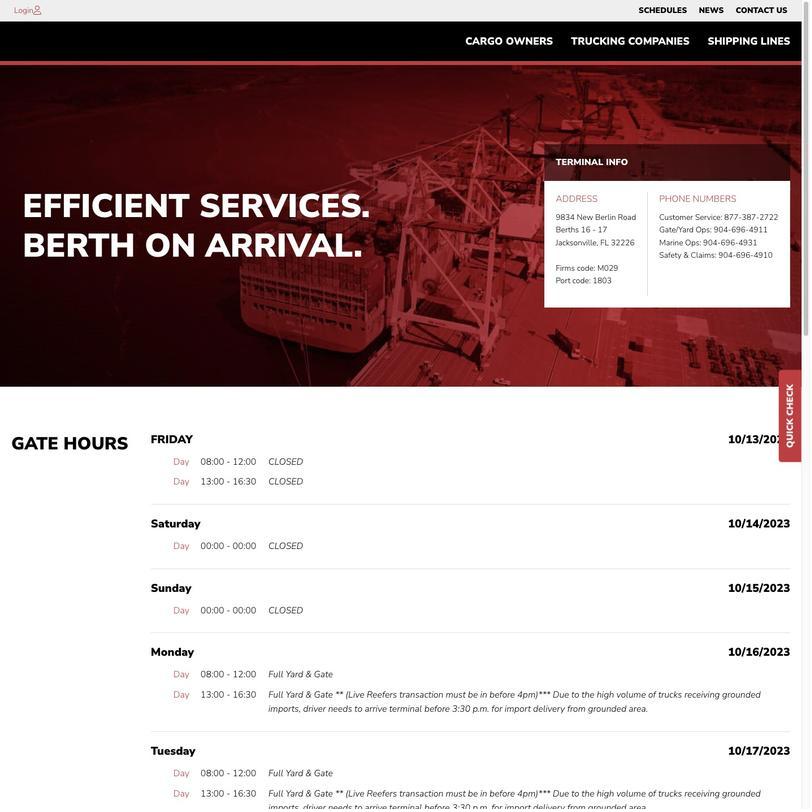 Task type: locate. For each thing, give the bounding box(es) containing it.
4pm)*** for 10/16/2023
[[517, 689, 551, 701]]

904- down the 877-
[[714, 225, 731, 235]]

on
[[145, 223, 196, 268]]

lines
[[761, 35, 790, 48]]

service:
[[695, 212, 722, 223]]

needs
[[328, 703, 352, 715], [328, 802, 352, 809]]

0 vertical spatial (live
[[346, 689, 364, 701]]

1 vertical spatial import
[[505, 802, 531, 809]]

2 reefers from the top
[[367, 787, 397, 800]]

32226
[[611, 237, 635, 248]]

quick check
[[784, 384, 797, 448]]

code: right port
[[572, 275, 591, 286]]

the for 10/16/2023
[[582, 689, 595, 701]]

quick
[[784, 418, 797, 448]]

0 vertical spatial 904-
[[714, 225, 731, 235]]

before
[[490, 689, 515, 701], [424, 703, 450, 715], [490, 787, 515, 800], [424, 802, 450, 809]]

2 p.m. from the top
[[473, 802, 489, 809]]

1 vertical spatial 13:00 - 16:30
[[201, 689, 256, 701]]

efficient
[[23, 184, 190, 228]]

1 full yard & gate ** (live reefers transaction must be in before 4pm)*** due to the high volume of trucks receiving grounded imports, driver needs to arrive terminal before 3:30 p.m. for import delivery from grounded area. from the top
[[268, 689, 761, 715]]

2 full yard & gate ** (live reefers transaction must be in before 4pm)*** due to the high volume of trucks receiving grounded imports, driver needs to arrive terminal before 3:30 p.m. for import delivery from grounded area. from the top
[[268, 787, 761, 809]]

delivery
[[533, 703, 565, 715], [533, 802, 565, 809]]

1 vertical spatial 13:00
[[201, 689, 224, 701]]

0 vertical spatial in
[[480, 689, 487, 701]]

1 vertical spatial receiving
[[684, 787, 720, 800]]

4 day from the top
[[173, 604, 189, 617]]

0 vertical spatial be
[[468, 689, 478, 701]]

closed
[[268, 456, 303, 468], [268, 476, 303, 488], [268, 540, 303, 552], [268, 604, 303, 617]]

code: up 1803
[[577, 263, 595, 273]]

terminal
[[389, 703, 422, 715], [389, 802, 422, 809]]

0 vertical spatial **
[[335, 689, 343, 701]]

1 from from the top
[[567, 703, 586, 715]]

area.
[[629, 703, 648, 715], [629, 802, 648, 809]]

1 vertical spatial full yard & gate
[[268, 767, 333, 780]]

2 4pm)*** from the top
[[517, 787, 551, 800]]

in
[[480, 689, 487, 701], [480, 787, 487, 800]]

0 vertical spatial 12:00
[[233, 456, 256, 468]]

13:00
[[201, 476, 224, 488], [201, 689, 224, 701], [201, 787, 224, 800]]

ops: up claims:
[[685, 237, 701, 248]]

imports, for tuesday
[[268, 802, 301, 809]]

full yard & gate for tuesday
[[268, 767, 333, 780]]

berlin
[[595, 212, 616, 223]]

ops: down service:
[[696, 225, 712, 235]]

1 import from the top
[[505, 703, 531, 715]]

full yard & gate ** (live reefers transaction must be in before 4pm)*** due to the high volume of trucks receiving grounded imports, driver needs to arrive terminal before 3:30 p.m. for import delivery from grounded area. for 10/17/2023
[[268, 787, 761, 809]]

reefers for tuesday
[[367, 787, 397, 800]]

0 vertical spatial delivery
[[533, 703, 565, 715]]

needs for monday
[[328, 703, 352, 715]]

1 vertical spatial 16:30
[[233, 689, 256, 701]]

be for 10/16/2023
[[468, 689, 478, 701]]

cargo owners link
[[456, 30, 562, 53]]

volume for 10/17/2023
[[616, 787, 646, 800]]

1 vertical spatial transaction
[[399, 787, 443, 800]]

3 13:00 - 16:30 from the top
[[201, 787, 256, 800]]

08:00 for monday
[[201, 668, 224, 681]]

- inside 9834 new berlin road berths 16 - 17 jacksonville, fl 32226
[[593, 225, 596, 235]]

2 vertical spatial 08:00 - 12:00
[[201, 767, 256, 780]]

2 12:00 from the top
[[233, 668, 256, 681]]

1 imports, from the top
[[268, 703, 301, 715]]

2 00:00 - 00:00 from the top
[[201, 604, 256, 617]]

full yard & gate
[[268, 668, 333, 681], [268, 767, 333, 780]]

3 16:30 from the top
[[233, 787, 256, 800]]

1 vertical spatial 3:30
[[452, 802, 470, 809]]

1 vertical spatial p.m.
[[473, 802, 489, 809]]

2 vertical spatial 696-
[[736, 250, 754, 261]]

driver for tuesday
[[303, 802, 326, 809]]

contact
[[736, 5, 774, 16]]

2 must from the top
[[446, 787, 466, 800]]

p.m. for 10/16/2023
[[473, 703, 489, 715]]

trucks for 10/16/2023
[[658, 689, 682, 701]]

0 vertical spatial trucks
[[658, 689, 682, 701]]

2 08:00 from the top
[[201, 668, 224, 681]]

0 vertical spatial 13:00 - 16:30
[[201, 476, 256, 488]]

1 00:00 - 00:00 from the top
[[201, 540, 256, 552]]

0 vertical spatial code:
[[577, 263, 595, 273]]

2 ** from the top
[[335, 787, 343, 800]]

1 vertical spatial due
[[553, 787, 569, 800]]

1 in from the top
[[480, 689, 487, 701]]

0 vertical spatial must
[[446, 689, 466, 701]]

1 vertical spatial must
[[446, 787, 466, 800]]

delivery for 10/17/2023
[[533, 802, 565, 809]]

2 delivery from the top
[[533, 802, 565, 809]]

import for 10/16/2023
[[505, 703, 531, 715]]

must for tuesday
[[446, 787, 466, 800]]

2 needs from the top
[[328, 802, 352, 809]]

0 vertical spatial full yard & gate ** (live reefers transaction must be in before 4pm)*** due to the high volume of trucks receiving grounded imports, driver needs to arrive terminal before 3:30 p.m. for import delivery from grounded area.
[[268, 689, 761, 715]]

1 transaction from the top
[[399, 689, 443, 701]]

2 imports, from the top
[[268, 802, 301, 809]]

saturday
[[151, 516, 201, 531]]

0 vertical spatial 00:00 - 00:00
[[201, 540, 256, 552]]

0 vertical spatial receiving
[[684, 689, 720, 701]]

1 p.m. from the top
[[473, 703, 489, 715]]

p.m. for 10/17/2023
[[473, 802, 489, 809]]

2 receiving from the top
[[684, 787, 720, 800]]

1 area. from the top
[[629, 703, 648, 715]]

info
[[606, 156, 628, 168]]

1 vertical spatial driver
[[303, 802, 326, 809]]

0 vertical spatial driver
[[303, 703, 326, 715]]

13:00 - 16:30 for tuesday
[[201, 787, 256, 800]]

1 vertical spatial terminal
[[389, 802, 422, 809]]

2 trucks from the top
[[658, 787, 682, 800]]

of for 10/16/2023
[[648, 689, 656, 701]]

for for 10/17/2023
[[492, 802, 502, 809]]

1 be from the top
[[468, 689, 478, 701]]

3 08:00 from the top
[[201, 767, 224, 780]]

9834
[[556, 212, 575, 223]]

1 day from the top
[[173, 456, 189, 468]]

4pm)***
[[517, 689, 551, 701], [517, 787, 551, 800]]

2 arrive from the top
[[365, 802, 387, 809]]

0 vertical spatial 3:30
[[452, 703, 470, 715]]

2 volume from the top
[[616, 787, 646, 800]]

1 arrive from the top
[[365, 703, 387, 715]]

1 (live from the top
[[346, 689, 364, 701]]

2 vertical spatial 12:00
[[233, 767, 256, 780]]

2 transaction from the top
[[399, 787, 443, 800]]

1 vertical spatial high
[[597, 787, 614, 800]]

0 vertical spatial imports,
[[268, 703, 301, 715]]

menu bar up shipping
[[633, 3, 793, 19]]

closed for saturday
[[268, 540, 303, 552]]

1 vertical spatial 4pm)***
[[517, 787, 551, 800]]

1 delivery from the top
[[533, 703, 565, 715]]

0 vertical spatial menu bar
[[633, 3, 793, 19]]

1 vertical spatial imports,
[[268, 802, 301, 809]]

volume
[[616, 689, 646, 701], [616, 787, 646, 800]]

reefers
[[367, 689, 397, 701], [367, 787, 397, 800]]

1 receiving from the top
[[684, 689, 720, 701]]

1 trucks from the top
[[658, 689, 682, 701]]

1 full yard & gate from the top
[[268, 668, 333, 681]]

of for 10/17/2023
[[648, 787, 656, 800]]

1 13:00 - 16:30 from the top
[[201, 476, 256, 488]]

menu bar down schedules link
[[456, 30, 799, 53]]

0 vertical spatial 08:00 - 12:00
[[201, 456, 256, 468]]

0 vertical spatial 16:30
[[233, 476, 256, 488]]

full yard & gate ** (live reefers transaction must be in before 4pm)*** due to the high volume of trucks receiving grounded imports, driver needs to arrive terminal before 3:30 p.m. for import delivery from grounded area. for 10/16/2023
[[268, 689, 761, 715]]

1 vertical spatial reefers
[[367, 787, 397, 800]]

for for 10/16/2023
[[492, 703, 502, 715]]

1 vertical spatial 904-
[[703, 237, 721, 248]]

1 must from the top
[[446, 689, 466, 701]]

3:30
[[452, 703, 470, 715], [452, 802, 470, 809]]

1 vertical spatial 08:00 - 12:00
[[201, 668, 256, 681]]

user image
[[33, 6, 41, 15]]

1 vertical spatial menu bar
[[456, 30, 799, 53]]

08:00
[[201, 456, 224, 468], [201, 668, 224, 681], [201, 767, 224, 780]]

1 vertical spatial needs
[[328, 802, 352, 809]]

1 3:30 from the top
[[452, 703, 470, 715]]

check
[[784, 384, 797, 416]]

3 12:00 from the top
[[233, 767, 256, 780]]

2 vertical spatial 08:00
[[201, 767, 224, 780]]

1 the from the top
[[582, 689, 595, 701]]

1 vertical spatial 08:00
[[201, 668, 224, 681]]

0 vertical spatial terminal
[[389, 703, 422, 715]]

full
[[268, 668, 283, 681], [268, 689, 283, 701], [268, 767, 283, 780], [268, 787, 283, 800]]

menu bar containing schedules
[[633, 3, 793, 19]]

due
[[553, 689, 569, 701], [553, 787, 569, 800]]

&
[[684, 250, 689, 261], [306, 668, 312, 681], [306, 689, 312, 701], [306, 767, 312, 780], [306, 787, 312, 800]]

import
[[505, 703, 531, 715], [505, 802, 531, 809]]

16:30 for monday
[[233, 689, 256, 701]]

yard
[[286, 668, 303, 681], [286, 689, 303, 701], [286, 767, 303, 780], [286, 787, 303, 800]]

1 vertical spatial delivery
[[533, 802, 565, 809]]

of
[[648, 689, 656, 701], [648, 787, 656, 800]]

berth
[[23, 223, 135, 268]]

full yard & gate ** (live reefers transaction must be in before 4pm)*** due to the high volume of trucks receiving grounded imports, driver needs to arrive terminal before 3:30 p.m. for import delivery from grounded area.
[[268, 689, 761, 715], [268, 787, 761, 809]]

1 driver from the top
[[303, 703, 326, 715]]

1 vertical spatial in
[[480, 787, 487, 800]]

cargo
[[465, 35, 503, 48]]

6 day from the top
[[173, 689, 189, 701]]

0 vertical spatial due
[[553, 689, 569, 701]]

1 vertical spatial (live
[[346, 787, 364, 800]]

high
[[597, 689, 614, 701], [597, 787, 614, 800]]

the
[[582, 689, 595, 701], [582, 787, 595, 800]]

1 08:00 - 12:00 from the top
[[201, 456, 256, 468]]

1 vertical spatial code:
[[572, 275, 591, 286]]

2 be from the top
[[468, 787, 478, 800]]

in for 10/16/2023
[[480, 689, 487, 701]]

2 vertical spatial 13:00
[[201, 787, 224, 800]]

2 terminal from the top
[[389, 802, 422, 809]]

2 in from the top
[[480, 787, 487, 800]]

1 vertical spatial arrive
[[365, 802, 387, 809]]

904- right claims:
[[719, 250, 736, 261]]

1 vertical spatial for
[[492, 802, 502, 809]]

safety
[[659, 250, 682, 261]]

0 vertical spatial from
[[567, 703, 586, 715]]

387-
[[742, 212, 760, 223]]

jacksonville,
[[556, 237, 598, 248]]

must for monday
[[446, 689, 466, 701]]

0 vertical spatial needs
[[328, 703, 352, 715]]

4 closed from the top
[[268, 604, 303, 617]]

0 vertical spatial volume
[[616, 689, 646, 701]]

0 vertical spatial 13:00
[[201, 476, 224, 488]]

08:00 - 12:00
[[201, 456, 256, 468], [201, 668, 256, 681], [201, 767, 256, 780]]

2 vertical spatial 16:30
[[233, 787, 256, 800]]

1 due from the top
[[553, 689, 569, 701]]

0 vertical spatial reefers
[[367, 689, 397, 701]]

904- up claims:
[[703, 237, 721, 248]]

for
[[492, 703, 502, 715], [492, 802, 502, 809]]

2 vertical spatial 904-
[[719, 250, 736, 261]]

1 of from the top
[[648, 689, 656, 701]]

16:30
[[233, 476, 256, 488], [233, 689, 256, 701], [233, 787, 256, 800]]

2 area. from the top
[[629, 802, 648, 809]]

3 yard from the top
[[286, 767, 303, 780]]

2 08:00 - 12:00 from the top
[[201, 668, 256, 681]]

code:
[[577, 263, 595, 273], [572, 275, 591, 286]]

1 volume from the top
[[616, 689, 646, 701]]

be for 10/17/2023
[[468, 787, 478, 800]]

2 for from the top
[[492, 802, 502, 809]]

1 vertical spatial full yard & gate ** (live reefers transaction must be in before 4pm)*** due to the high volume of trucks receiving grounded imports, driver needs to arrive terminal before 3:30 p.m. for import delivery from grounded area.
[[268, 787, 761, 809]]

3 08:00 - 12:00 from the top
[[201, 767, 256, 780]]

904-
[[714, 225, 731, 235], [703, 237, 721, 248], [719, 250, 736, 261]]

0 vertical spatial area.
[[629, 703, 648, 715]]

1 vertical spatial of
[[648, 787, 656, 800]]

imports,
[[268, 703, 301, 715], [268, 802, 301, 809]]

2 import from the top
[[505, 802, 531, 809]]

0 vertical spatial 08:00
[[201, 456, 224, 468]]

m029
[[597, 263, 618, 273]]

10/17/2023
[[728, 743, 790, 759]]

1 needs from the top
[[328, 703, 352, 715]]

1 vertical spatial **
[[335, 787, 343, 800]]

12:00 for tuesday
[[233, 767, 256, 780]]

4 full from the top
[[268, 787, 283, 800]]

1 terminal from the top
[[389, 703, 422, 715]]

2 16:30 from the top
[[233, 689, 256, 701]]

2 3:30 from the top
[[452, 802, 470, 809]]

due for 10/16/2023
[[553, 689, 569, 701]]

3 13:00 from the top
[[201, 787, 224, 800]]

0 vertical spatial arrive
[[365, 703, 387, 715]]

1 vertical spatial from
[[567, 802, 586, 809]]

10/16/2023
[[728, 645, 790, 660]]

ops:
[[696, 225, 712, 235], [685, 237, 701, 248]]

1 vertical spatial trucks
[[658, 787, 682, 800]]

0 vertical spatial of
[[648, 689, 656, 701]]

0 vertical spatial transaction
[[399, 689, 443, 701]]

to
[[571, 689, 579, 701], [355, 703, 362, 715], [571, 787, 579, 800], [355, 802, 362, 809]]

0 vertical spatial for
[[492, 703, 502, 715]]

1 high from the top
[[597, 689, 614, 701]]

0 vertical spatial 4pm)***
[[517, 689, 551, 701]]

2 the from the top
[[582, 787, 595, 800]]

1 vertical spatial volume
[[616, 787, 646, 800]]

0 vertical spatial p.m.
[[473, 703, 489, 715]]

1 vertical spatial 00:00 - 00:00
[[201, 604, 256, 617]]

1 for from the top
[[492, 703, 502, 715]]

2 13:00 - 16:30 from the top
[[201, 689, 256, 701]]

0 vertical spatial full yard & gate
[[268, 668, 333, 681]]

terminal for monday
[[389, 703, 422, 715]]

1 16:30 from the top
[[233, 476, 256, 488]]

2 full yard & gate from the top
[[268, 767, 333, 780]]

0 vertical spatial import
[[505, 703, 531, 715]]

menu bar
[[633, 3, 793, 19], [456, 30, 799, 53]]

2 due from the top
[[553, 787, 569, 800]]

day
[[173, 456, 189, 468], [173, 476, 189, 488], [173, 540, 189, 552], [173, 604, 189, 617], [173, 668, 189, 681], [173, 689, 189, 701], [173, 767, 189, 780], [173, 787, 189, 800]]

1 12:00 from the top
[[233, 456, 256, 468]]

0 vertical spatial high
[[597, 689, 614, 701]]

contact us link
[[736, 3, 788, 19]]

16
[[581, 225, 591, 235]]

2 (live from the top
[[346, 787, 364, 800]]

2 vertical spatial 13:00 - 16:30
[[201, 787, 256, 800]]

1 reefers from the top
[[367, 689, 397, 701]]

13:00 - 16:30 for friday
[[201, 476, 256, 488]]

trucking companies link
[[562, 30, 699, 53]]

2 high from the top
[[597, 787, 614, 800]]

8 day from the top
[[173, 787, 189, 800]]

driver
[[303, 703, 326, 715], [303, 802, 326, 809]]

arrive for monday
[[365, 703, 387, 715]]

2 of from the top
[[648, 787, 656, 800]]

gate
[[11, 432, 58, 456], [314, 668, 333, 681], [314, 689, 333, 701], [314, 767, 333, 780], [314, 787, 333, 800]]

2 day from the top
[[173, 476, 189, 488]]

2 driver from the top
[[303, 802, 326, 809]]

1 vertical spatial be
[[468, 787, 478, 800]]

2 closed from the top
[[268, 476, 303, 488]]

0 vertical spatial the
[[582, 689, 595, 701]]

1 vertical spatial area.
[[629, 802, 648, 809]]

2 from from the top
[[567, 802, 586, 809]]

2 13:00 from the top
[[201, 689, 224, 701]]

customer service: 877-387-2722 gate/yard ops: 904-696-4911 marine ops: 904-696-4931 safety & claims: 904-696-4910
[[659, 212, 779, 261]]

696-
[[731, 225, 749, 235], [721, 237, 738, 248], [736, 250, 754, 261]]

12:00
[[233, 456, 256, 468], [233, 668, 256, 681], [233, 767, 256, 780]]

1 4pm)*** from the top
[[517, 689, 551, 701]]

3 closed from the top
[[268, 540, 303, 552]]

transaction
[[399, 689, 443, 701], [399, 787, 443, 800]]

1 08:00 from the top
[[201, 456, 224, 468]]

1 13:00 from the top
[[201, 476, 224, 488]]

4911
[[749, 225, 768, 235]]

1 closed from the top
[[268, 456, 303, 468]]

1 vertical spatial the
[[582, 787, 595, 800]]

1 ** from the top
[[335, 689, 343, 701]]

services.
[[199, 184, 370, 228]]

1 vertical spatial 12:00
[[233, 668, 256, 681]]



Task type: vqa. For each thing, say whether or not it's contained in the screenshot.


Task type: describe. For each thing, give the bounding box(es) containing it.
2722
[[759, 212, 779, 223]]

** for tuesday
[[335, 787, 343, 800]]

1 yard from the top
[[286, 668, 303, 681]]

4931
[[738, 237, 757, 248]]

imports, for monday
[[268, 703, 301, 715]]

1 vertical spatial ops:
[[685, 237, 701, 248]]

shipping lines
[[708, 35, 790, 48]]

cargo owners
[[465, 35, 553, 48]]

closed for friday
[[268, 456, 303, 468]]

news link
[[699, 3, 724, 19]]

efficient services. berth on arrival.
[[23, 184, 370, 268]]

contact us
[[736, 5, 788, 16]]

4pm)*** for 10/17/2023
[[517, 787, 551, 800]]

login link
[[14, 5, 33, 16]]

high for 10/16/2023
[[597, 689, 614, 701]]

1 full from the top
[[268, 668, 283, 681]]

companies
[[628, 35, 690, 48]]

2 full from the top
[[268, 689, 283, 701]]

receiving for 10/16/2023
[[684, 689, 720, 701]]

login
[[14, 5, 33, 16]]

9834 new berlin road berths 16 - 17 jacksonville, fl 32226
[[556, 212, 636, 248]]

terminal for tuesday
[[389, 802, 422, 809]]

12:00 for friday
[[233, 456, 256, 468]]

16:30 for tuesday
[[233, 787, 256, 800]]

quick check link
[[779, 370, 802, 462]]

port
[[556, 275, 570, 286]]

shipping
[[708, 35, 758, 48]]

00:00 - 00:00 for saturday
[[201, 540, 256, 552]]

reefers for monday
[[367, 689, 397, 701]]

claims:
[[691, 250, 717, 261]]

0 vertical spatial 696-
[[731, 225, 749, 235]]

from for 10/17/2023
[[567, 802, 586, 809]]

transaction for tuesday
[[399, 787, 443, 800]]

closed for sunday
[[268, 604, 303, 617]]

3:30 for tuesday
[[452, 802, 470, 809]]

1 vertical spatial 696-
[[721, 237, 738, 248]]

trucking
[[571, 35, 625, 48]]

sunday
[[151, 580, 191, 596]]

area. for 10/17/2023
[[629, 802, 648, 809]]

gate hours
[[11, 432, 128, 456]]

fl
[[600, 237, 609, 248]]

tuesday
[[151, 743, 195, 759]]

08:00 for friday
[[201, 456, 224, 468]]

us
[[776, 5, 788, 16]]

shipping lines link
[[699, 30, 799, 53]]

** for monday
[[335, 689, 343, 701]]

monday
[[151, 645, 194, 660]]

terminal
[[556, 156, 603, 168]]

high for 10/17/2023
[[597, 787, 614, 800]]

10/13/2023
[[728, 432, 790, 447]]

driver for monday
[[303, 703, 326, 715]]

trucks for 10/17/2023
[[658, 787, 682, 800]]

import for 10/17/2023
[[505, 802, 531, 809]]

menu bar containing cargo owners
[[456, 30, 799, 53]]

firms
[[556, 263, 575, 273]]

3 full from the top
[[268, 767, 283, 780]]

owners
[[506, 35, 553, 48]]

needs for tuesday
[[328, 802, 352, 809]]

877-
[[724, 212, 742, 223]]

the for 10/17/2023
[[582, 787, 595, 800]]

road
[[618, 212, 636, 223]]

08:00 for tuesday
[[201, 767, 224, 780]]

numbers
[[693, 193, 736, 205]]

phone
[[659, 193, 691, 205]]

news
[[699, 5, 724, 16]]

16:30 for friday
[[233, 476, 256, 488]]

12:00 for monday
[[233, 668, 256, 681]]

(live for tuesday
[[346, 787, 364, 800]]

08:00 - 12:00 for monday
[[201, 668, 256, 681]]

marine
[[659, 237, 683, 248]]

2 yard from the top
[[286, 689, 303, 701]]

full yard & gate for monday
[[268, 668, 333, 681]]

hours
[[63, 432, 128, 456]]

customer
[[659, 212, 693, 223]]

terminal info
[[556, 156, 628, 168]]

(live for monday
[[346, 689, 364, 701]]

in for 10/17/2023
[[480, 787, 487, 800]]

08:00 - 12:00 for tuesday
[[201, 767, 256, 780]]

10/14/2023
[[728, 516, 790, 531]]

7 day from the top
[[173, 767, 189, 780]]

schedules
[[639, 5, 687, 16]]

13:00 - 16:30 for monday
[[201, 689, 256, 701]]

0 vertical spatial ops:
[[696, 225, 712, 235]]

address
[[556, 193, 598, 205]]

firms code:  m029 port code:  1803
[[556, 263, 618, 286]]

volume for 10/16/2023
[[616, 689, 646, 701]]

from for 10/16/2023
[[567, 703, 586, 715]]

new
[[577, 212, 593, 223]]

5 day from the top
[[173, 668, 189, 681]]

delivery for 10/16/2023
[[533, 703, 565, 715]]

& inside customer service: 877-387-2722 gate/yard ops: 904-696-4911 marine ops: 904-696-4931 safety & claims: 904-696-4910
[[684, 250, 689, 261]]

4910
[[754, 250, 773, 261]]

transaction for monday
[[399, 689, 443, 701]]

gate/yard
[[659, 225, 694, 235]]

3:30 for monday
[[452, 703, 470, 715]]

4 yard from the top
[[286, 787, 303, 800]]

17
[[598, 225, 607, 235]]

receiving for 10/17/2023
[[684, 787, 720, 800]]

schedules link
[[639, 3, 687, 19]]

13:00 for monday
[[201, 689, 224, 701]]

3 day from the top
[[173, 540, 189, 552]]

13:00 for tuesday
[[201, 787, 224, 800]]

trucking companies
[[571, 35, 690, 48]]

friday
[[151, 432, 193, 447]]

00:00 - 00:00 for sunday
[[201, 604, 256, 617]]

13:00 for friday
[[201, 476, 224, 488]]

10/15/2023
[[728, 580, 790, 596]]

arrival.
[[205, 223, 363, 268]]

1803
[[593, 275, 612, 286]]

area. for 10/16/2023
[[629, 703, 648, 715]]

due for 10/17/2023
[[553, 787, 569, 800]]

08:00 - 12:00 for friday
[[201, 456, 256, 468]]

berths
[[556, 225, 579, 235]]

arrive for tuesday
[[365, 802, 387, 809]]

phone numbers
[[659, 193, 736, 205]]



